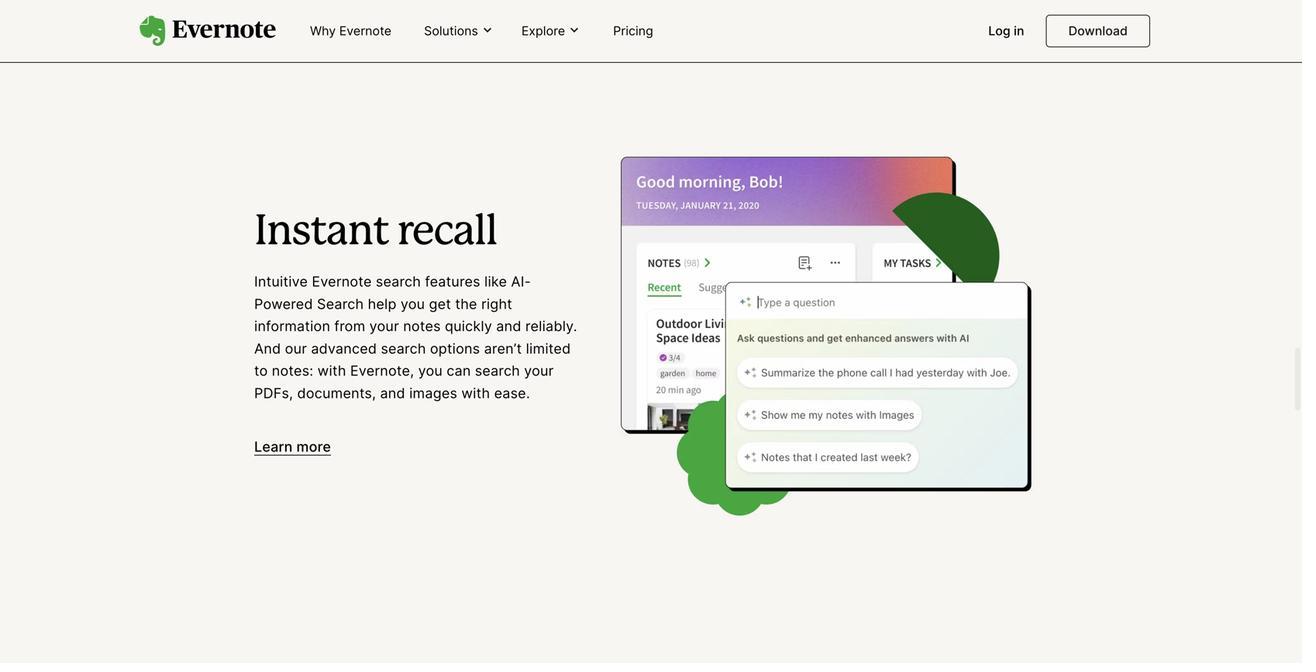 Task type: locate. For each thing, give the bounding box(es) containing it.
learn more link
[[254, 436, 331, 458]]

like
[[485, 273, 507, 290]]

search down notes
[[381, 340, 426, 357]]

you up images
[[418, 362, 443, 379]]

limited
[[526, 340, 571, 357]]

why
[[310, 23, 336, 38]]

documents,
[[297, 385, 376, 402]]

evernote up search
[[312, 273, 372, 290]]

2 vertical spatial search
[[475, 362, 520, 379]]

why evernote link
[[301, 17, 401, 46]]

1 horizontal spatial with
[[462, 385, 490, 402]]

learn more
[[254, 438, 331, 455]]

with up documents,
[[318, 362, 346, 379]]

1 vertical spatial your
[[524, 362, 554, 379]]

our
[[285, 340, 307, 357]]

easy-search screen image
[[612, 144, 1048, 522]]

log in link
[[980, 17, 1034, 46]]

evernote logo image
[[140, 16, 276, 46]]

search down aren't
[[475, 362, 520, 379]]

0 vertical spatial search
[[376, 273, 421, 290]]

and
[[497, 318, 522, 335], [380, 385, 405, 402]]

1 vertical spatial evernote
[[312, 273, 372, 290]]

evernote
[[339, 23, 392, 38], [312, 273, 372, 290]]

and down evernote,
[[380, 385, 405, 402]]

explore button
[[517, 22, 586, 40]]

intuitive evernote search features like ai- powered search help you get the right information from your notes quickly and reliably. and our advanced search options aren't limited to notes: with evernote, you can search your pdfs, documents, and images with ease.
[[254, 273, 578, 402]]

solutions
[[424, 23, 478, 38]]

and up aren't
[[497, 318, 522, 335]]

evernote inside intuitive evernote search features like ai- powered search help you get the right information from your notes quickly and reliably. and our advanced search options aren't limited to notes: with evernote, you can search your pdfs, documents, and images with ease.
[[312, 273, 372, 290]]

get
[[429, 295, 451, 312]]

to
[[254, 362, 268, 379]]

options
[[430, 340, 480, 357]]

the
[[455, 295, 477, 312]]

with
[[318, 362, 346, 379], [462, 385, 490, 402]]

you up notes
[[401, 295, 425, 312]]

1 horizontal spatial and
[[497, 318, 522, 335]]

recall
[[397, 213, 497, 253]]

features
[[425, 273, 481, 290]]

evernote right why on the left top
[[339, 23, 392, 38]]

download
[[1069, 23, 1128, 38]]

your
[[370, 318, 399, 335], [524, 362, 554, 379]]

0 horizontal spatial with
[[318, 362, 346, 379]]

right
[[482, 295, 513, 312]]

log in
[[989, 23, 1025, 38]]

your down help
[[370, 318, 399, 335]]

intuitive
[[254, 273, 308, 290]]

0 horizontal spatial your
[[370, 318, 399, 335]]

your down limited
[[524, 362, 554, 379]]

notes
[[403, 318, 441, 335]]

search
[[317, 295, 364, 312]]

0 vertical spatial your
[[370, 318, 399, 335]]

search
[[376, 273, 421, 290], [381, 340, 426, 357], [475, 362, 520, 379]]

log
[[989, 23, 1011, 38]]

0 vertical spatial evernote
[[339, 23, 392, 38]]

search up help
[[376, 273, 421, 290]]

0 horizontal spatial and
[[380, 385, 405, 402]]

with down can
[[462, 385, 490, 402]]

learn
[[254, 438, 293, 455]]

evernote,
[[350, 362, 414, 379]]

1 horizontal spatial your
[[524, 362, 554, 379]]

in
[[1014, 23, 1025, 38]]

powered
[[254, 295, 313, 312]]

you
[[401, 295, 425, 312], [418, 362, 443, 379]]

1 vertical spatial you
[[418, 362, 443, 379]]

pdfs,
[[254, 385, 293, 402]]



Task type: describe. For each thing, give the bounding box(es) containing it.
1 vertical spatial and
[[380, 385, 405, 402]]

from
[[335, 318, 366, 335]]

1 vertical spatial search
[[381, 340, 426, 357]]

pricing
[[614, 23, 654, 38]]

0 vertical spatial with
[[318, 362, 346, 379]]

why evernote
[[310, 23, 392, 38]]

evernote for why
[[339, 23, 392, 38]]

download link
[[1047, 15, 1151, 47]]

1 vertical spatial with
[[462, 385, 490, 402]]

evernote for intuitive
[[312, 273, 372, 290]]

notes:
[[272, 362, 314, 379]]

ai-
[[511, 273, 531, 290]]

explore
[[522, 23, 565, 38]]

solutions button
[[420, 22, 499, 40]]

aren't
[[484, 340, 522, 357]]

ease.
[[494, 385, 530, 402]]

information
[[254, 318, 331, 335]]

help
[[368, 295, 397, 312]]

advanced
[[311, 340, 377, 357]]

reliably.
[[526, 318, 578, 335]]

can
[[447, 362, 471, 379]]

instant recall
[[254, 213, 497, 253]]

0 vertical spatial and
[[497, 318, 522, 335]]

0 vertical spatial you
[[401, 295, 425, 312]]

pricing link
[[604, 17, 663, 46]]

instant
[[254, 213, 389, 253]]

and
[[254, 340, 281, 357]]

quickly
[[445, 318, 492, 335]]

images
[[410, 385, 458, 402]]

more
[[297, 438, 331, 455]]

no-signal illustration image
[[254, 0, 691, 20]]



Task type: vqa. For each thing, say whether or not it's contained in the screenshot.
the and to the top
yes



